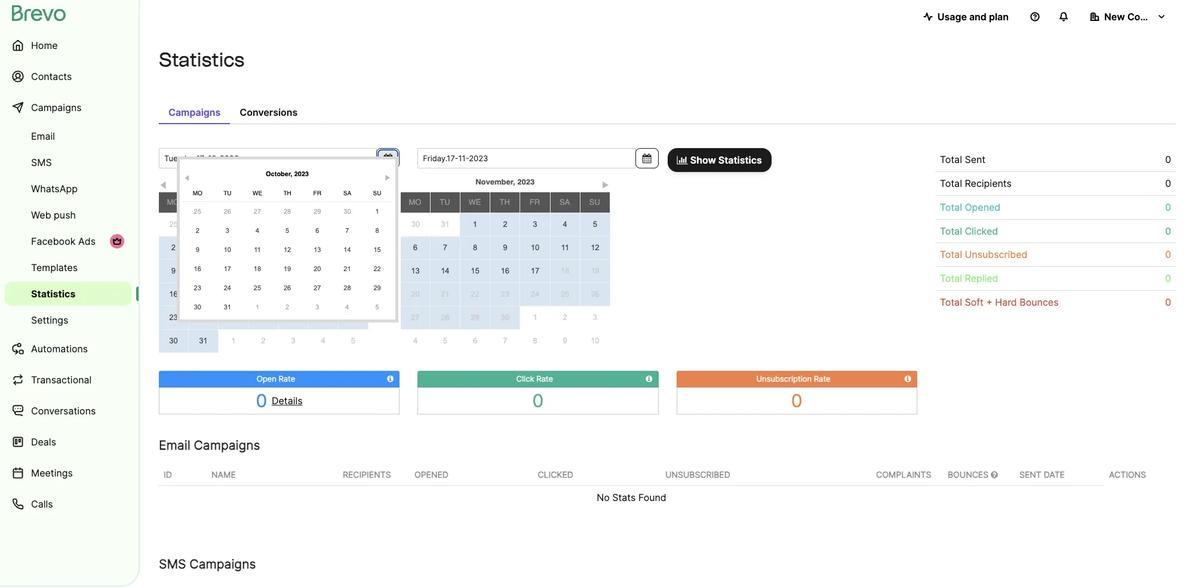 Task type: describe. For each thing, give the bounding box(es) containing it.
16 link for 15 link associated with the 14 link for october, 2023 link for 1 link for the middle the 31 link
[[185, 261, 210, 277]]

1 calendar image from the left
[[384, 154, 393, 163]]

sent date
[[1020, 470, 1066, 480]]

24 link for the 14 link for october, 2023 link for 1 link for the middle the 31 link
[[215, 280, 240, 296]]

5 for '5' link associated with 1 link for the middle the 31 link
[[376, 304, 379, 311]]

18 link for october, 2023 link associated with 1 link related to the 31 link to the bottom's the 14 link 15 link
[[219, 283, 248, 306]]

email for email campaigns
[[159, 438, 190, 453]]

templates link
[[5, 256, 131, 280]]

12 for october, 2023 link associated with 1 link related to the 31 link to the bottom's the 14 link 15 link
[[259, 267, 268, 276]]

1 horizontal spatial 11
[[254, 246, 261, 253]]

click
[[517, 374, 535, 384]]

october, 2023 ▶
[[266, 170, 391, 182]]

0 horizontal spatial su
[[348, 198, 359, 207]]

meetings
[[31, 467, 73, 479]]

From text field
[[159, 148, 377, 169]]

0 horizontal spatial tu
[[198, 198, 208, 207]]

17 link for october, 2023 link associated with 1 link related to the 31 link to the bottom's the 14 link 15 link
[[189, 283, 218, 306]]

0 for total soft + hard bounces
[[1166, 296, 1172, 308]]

automations link
[[5, 335, 131, 363]]

0 vertical spatial 31 link
[[430, 214, 460, 236]]

november, 2023 ▶
[[476, 177, 609, 190]]

23 for 21 link associated with the 14 link for october, 2023 link for 1 link for the middle the 31 link
[[194, 284, 201, 292]]

0 details
[[256, 390, 303, 412]]

rate for click rate
[[537, 374, 553, 384]]

contacts link
[[5, 62, 131, 91]]

facebook ads link
[[5, 229, 131, 253]]

17 for october, 2023 link associated with 1 link related to the 31 link to the bottom's the 14 link 15 link
[[199, 290, 208, 299]]

17 for 15 link associated with the 14 link for october, 2023 link for 1 link for the middle the 31 link
[[224, 265, 231, 273]]

left___rvooi image
[[112, 237, 122, 246]]

2 calendar image from the left
[[643, 154, 652, 163]]

info circle image for unsubscription rate
[[905, 375, 912, 383]]

total replied
[[941, 273, 999, 285]]

november, 2023 link
[[430, 175, 580, 189]]

1 link for the middle the 31 link
[[245, 299, 270, 316]]

0 horizontal spatial recipients
[[343, 470, 391, 480]]

su for november, 2023 ▶
[[590, 198, 601, 207]]

email for email
[[31, 130, 55, 142]]

21 link for october, 2023 link associated with 1 link related to the 31 link to the bottom's the 14 link
[[309, 283, 338, 306]]

0 horizontal spatial 11
[[229, 267, 237, 276]]

2 horizontal spatial 16
[[501, 267, 510, 276]]

total soft + hard bounces
[[941, 296, 1059, 308]]

0 horizontal spatial fr
[[288, 198, 298, 207]]

14 for october, 2023 link associated with 1 link related to the 31 link to the bottom's the 14 link
[[319, 267, 328, 276]]

new company
[[1105, 11, 1172, 23]]

hard
[[996, 296, 1018, 308]]

5 link for 1 link related to the 31 link to the bottom
[[338, 330, 368, 353]]

total opened
[[941, 201, 1001, 213]]

november,
[[476, 177, 516, 186]]

total for total unsubscribed
[[941, 249, 963, 261]]

2 horizontal spatial 14
[[441, 267, 450, 276]]

total for total replied
[[941, 273, 963, 285]]

conversations link
[[5, 397, 131, 426]]

2 horizontal spatial 19
[[591, 267, 600, 276]]

we for 7
[[469, 198, 481, 207]]

23 link for 21 link for october, 2023 link associated with 1 link related to the 31 link to the bottom's the 14 link
[[159, 307, 188, 329]]

2 horizontal spatial 13
[[411, 267, 420, 276]]

sa for november, 2023 ▶
[[560, 198, 570, 207]]

deals
[[31, 436, 56, 448]]

company
[[1128, 11, 1172, 23]]

14 link for october, 2023 link associated with 1 link related to the 31 link to the bottom
[[309, 260, 338, 283]]

1 for 1 link related to the 31 link to the bottom
[[231, 337, 236, 346]]

sms campaigns
[[159, 557, 256, 572]]

new
[[1105, 11, 1126, 23]]

2 horizontal spatial 22
[[471, 290, 480, 299]]

0 vertical spatial opened
[[965, 201, 1001, 213]]

2 horizontal spatial 23
[[501, 290, 510, 299]]

0 horizontal spatial mo
[[167, 198, 180, 207]]

2 vertical spatial 31 link
[[189, 330, 218, 353]]

conversations
[[31, 405, 96, 417]]

email link
[[5, 124, 131, 148]]

0 horizontal spatial sa
[[318, 198, 328, 207]]

0 for total clicked
[[1166, 225, 1172, 237]]

plan
[[990, 11, 1009, 23]]

th for 7
[[500, 198, 510, 207]]

web
[[31, 209, 51, 221]]

conversions
[[240, 106, 298, 118]]

12 link for october, 2023 link associated with 1 link related to the 31 link to the bottom's the 14 link 15 link
[[249, 260, 278, 283]]

su for october, 2023 ▶
[[373, 189, 382, 197]]

ads
[[78, 235, 96, 247]]

october, 2023
[[238, 177, 289, 186]]

conversions link
[[230, 100, 307, 124]]

0 for total opened
[[1166, 201, 1172, 213]]

15 for 15 link associated with the 14 link for october, 2023 link for 1 link for the middle the 31 link
[[374, 246, 381, 253]]

total sent
[[941, 154, 986, 166]]

31 for the 31 link to the top
[[441, 220, 450, 229]]

sms link
[[5, 151, 131, 175]]

17 link for 15 link associated with the 14 link for october, 2023 link for 1 link for the middle the 31 link
[[215, 261, 240, 277]]

replied
[[965, 273, 999, 285]]

1 vertical spatial bounces
[[948, 470, 992, 480]]

no stats found
[[597, 492, 667, 504]]

5 for '5' link associated with 1 link related to the 31 link to the bottom
[[351, 337, 356, 346]]

actions
[[1110, 470, 1147, 480]]

contacts
[[31, 71, 72, 82]]

0 horizontal spatial clicked
[[538, 470, 574, 480]]

1 vertical spatial 31 link
[[215, 299, 240, 316]]

2 horizontal spatial 24
[[531, 290, 540, 299]]

2 horizontal spatial 12
[[591, 243, 600, 252]]

15 link for the 14 link for october, 2023 link for 1 link for the middle the 31 link
[[365, 241, 390, 258]]

web push
[[31, 209, 76, 221]]

meetings link
[[5, 459, 131, 488]]

found
[[639, 492, 667, 504]]

unsubscription rate
[[757, 374, 831, 384]]

15 link for october, 2023 link associated with 1 link related to the 31 link to the bottom's the 14 link
[[339, 260, 368, 283]]

2023 for october, 2023 ▶
[[294, 170, 309, 178]]

settings
[[31, 314, 68, 326]]

13 link for 12 link related to october, 2023 link associated with 1 link related to the 31 link to the bottom's the 14 link 15 link
[[279, 260, 308, 283]]

sms for sms
[[31, 157, 52, 169]]

13 for the 14 link for october, 2023 link for 1 link for the middle the 31 link
[[314, 246, 321, 253]]

1 horizontal spatial campaigns link
[[159, 100, 230, 124]]

0 horizontal spatial campaigns link
[[5, 93, 131, 122]]

show statistics
[[688, 154, 762, 166]]

16 for october, 2023 link for 1 link for the middle the 31 link
[[194, 265, 201, 273]]

whatsapp link
[[5, 177, 131, 201]]

soft
[[965, 296, 984, 308]]

october, for october, 2023 ▶
[[266, 170, 293, 178]]

statistics inside button
[[719, 154, 762, 166]]

13 link for 12 link associated with 15 link associated with the 14 link for october, 2023 link for 1 link for the middle the 31 link
[[305, 241, 330, 258]]

templates
[[31, 262, 78, 274]]

16 link for october, 2023 link associated with 1 link related to the 31 link to the bottom's the 14 link 15 link
[[159, 283, 188, 306]]

24 link for october, 2023 link associated with 1 link related to the 31 link to the bottom's the 14 link
[[189, 307, 218, 329]]

18 for october, 2023 link associated with 1 link related to the 31 link to the bottom's the 14 link 15 link
[[229, 290, 238, 299]]

▶ for october, 2023 ▶
[[385, 175, 391, 182]]

0 horizontal spatial statistics
[[31, 288, 76, 300]]

whatsapp
[[31, 183, 78, 195]]

sent
[[965, 154, 986, 166]]

unsubscription
[[757, 374, 812, 384]]

5 link for 1 link for the middle the 31 link
[[365, 299, 390, 316]]

mo for 3
[[193, 189, 202, 197]]

push
[[54, 209, 76, 221]]

16 for october, 2023 link associated with 1 link related to the 31 link to the bottom
[[169, 290, 178, 299]]

statistics link
[[5, 282, 131, 306]]

usage
[[938, 11, 968, 23]]

usage and plan
[[938, 11, 1009, 23]]

facebook
[[31, 235, 76, 247]]

2023 for october, 2023
[[272, 177, 289, 186]]

1 horizontal spatial statistics
[[159, 48, 245, 71]]

date
[[1045, 470, 1066, 480]]

22 for 1 link for the middle the 31 link
[[374, 265, 381, 273]]

id
[[164, 470, 172, 480]]

total unsubscribed
[[941, 249, 1028, 261]]

new company button
[[1081, 5, 1177, 29]]

we for 3
[[253, 189, 262, 197]]

rate for unsubscription rate
[[814, 374, 831, 384]]

1 horizontal spatial recipients
[[965, 177, 1012, 189]]

automations
[[31, 343, 88, 355]]

deals link
[[5, 428, 131, 457]]

october, 2023 link for 1 link for the middle the 31 link
[[213, 167, 362, 182]]

details
[[272, 395, 303, 407]]

tu for 7
[[440, 198, 450, 207]]

facebook ads
[[31, 235, 96, 247]]

▶ for november, 2023 ▶
[[603, 181, 609, 190]]

15 for october, 2023 link associated with 1 link related to the 31 link to the bottom's the 14 link 15 link
[[349, 267, 358, 276]]

calls
[[31, 498, 53, 510]]

email campaigns
[[159, 438, 260, 453]]

transactional link
[[5, 366, 131, 394]]



Task type: vqa. For each thing, say whether or not it's contained in the screenshot.


Task type: locate. For each thing, give the bounding box(es) containing it.
2 horizontal spatial statistics
[[719, 154, 762, 166]]

tu
[[224, 189, 232, 197], [198, 198, 208, 207], [440, 198, 450, 207]]

th for 3
[[284, 189, 292, 197]]

20 link for 13 link for 12 link associated with 15 link associated with the 14 link for october, 2023 link for 1 link for the middle the 31 link
[[305, 261, 330, 277]]

2 horizontal spatial sa
[[560, 198, 570, 207]]

1 horizontal spatial clicked
[[965, 225, 999, 237]]

2023 inside november, 2023 ▶
[[518, 177, 535, 186]]

0 vertical spatial email
[[31, 130, 55, 142]]

total for total opened
[[941, 201, 963, 213]]

1
[[376, 208, 379, 215], [473, 220, 477, 229], [256, 304, 259, 311], [533, 313, 538, 322], [231, 337, 236, 346]]

0 horizontal spatial ▶ link
[[383, 171, 392, 182]]

email up id
[[159, 438, 190, 453]]

0 for total unsubscribed
[[1166, 249, 1172, 261]]

0 vertical spatial statistics
[[159, 48, 245, 71]]

0 vertical spatial recipients
[[965, 177, 1012, 189]]

+
[[987, 296, 993, 308]]

2 rate from the left
[[537, 374, 553, 384]]

2 horizontal spatial 20
[[411, 290, 420, 299]]

sms
[[31, 157, 52, 169], [159, 557, 186, 572]]

11 link
[[551, 237, 580, 259], [245, 241, 270, 258], [219, 260, 248, 283]]

◀ for october, 2023 link for 1 link for the middle the 31 link
[[184, 175, 190, 182]]

sa for october, 2023 ▶
[[343, 189, 351, 197]]

30 link
[[335, 203, 360, 220], [308, 214, 338, 236], [401, 214, 430, 236], [185, 299, 210, 316], [491, 307, 520, 329], [159, 330, 188, 353]]

11 link for october, 2023 link associated with 1 link related to the 31 link to the bottom's the 14 link
[[219, 260, 248, 283]]

0 horizontal spatial ◀
[[160, 181, 167, 190]]

1 vertical spatial email
[[159, 438, 190, 453]]

home
[[31, 39, 58, 51]]

0 horizontal spatial 16
[[169, 290, 178, 299]]

opened
[[965, 201, 1001, 213], [415, 470, 449, 480]]

13 for october, 2023 link associated with 1 link related to the 31 link to the bottom's the 14 link
[[289, 267, 298, 276]]

0 horizontal spatial calendar image
[[384, 154, 393, 163]]

27
[[254, 208, 261, 215], [229, 220, 238, 229], [314, 284, 321, 292], [289, 313, 298, 322], [411, 313, 420, 322]]

show statistics button
[[668, 148, 772, 172]]

16 link
[[491, 260, 520, 283], [185, 261, 210, 277], [159, 283, 188, 306]]

0 vertical spatial unsubscribed
[[965, 249, 1028, 261]]

tu for 3
[[224, 189, 232, 197]]

25
[[194, 208, 201, 215], [169, 220, 178, 229], [254, 284, 261, 292], [561, 290, 570, 299], [229, 313, 238, 322]]

21 for october, 2023 link associated with 1 link related to the 31 link to the bottom's the 14 link
[[319, 290, 328, 299]]

0 horizontal spatial 13
[[289, 267, 298, 276]]

18 link for 15 link associated with the 14 link for october, 2023 link for 1 link for the middle the 31 link
[[245, 261, 270, 277]]

no
[[597, 492, 610, 504]]

stats
[[613, 492, 636, 504]]

email up sms link
[[31, 130, 55, 142]]

1 horizontal spatial tu
[[224, 189, 232, 197]]

6 total from the top
[[941, 273, 963, 285]]

▶ inside the october, 2023 ▶
[[385, 175, 391, 182]]

2 horizontal spatial fr
[[530, 198, 540, 207]]

◀ link for october, 2023 link associated with 1 link related to the 31 link to the bottom
[[159, 179, 168, 190]]

24
[[224, 284, 231, 292], [531, 290, 540, 299], [199, 313, 208, 322]]

12 link
[[581, 237, 610, 259], [275, 241, 300, 258], [249, 260, 278, 283]]

11 link for the 14 link for october, 2023 link for 1 link for the middle the 31 link
[[245, 241, 270, 258]]

october, inside october, 2023 link
[[238, 177, 269, 186]]

1 horizontal spatial 17
[[224, 265, 231, 273]]

1 horizontal spatial 13
[[314, 246, 321, 253]]

clicked
[[965, 225, 999, 237], [538, 470, 574, 480]]

we
[[253, 189, 262, 197], [227, 198, 239, 207], [469, 198, 481, 207]]

30
[[344, 208, 351, 215], [319, 220, 328, 229], [411, 220, 420, 229], [194, 304, 201, 311], [501, 313, 510, 322], [169, 336, 178, 345]]

To text field
[[418, 148, 636, 169]]

info circle image
[[646, 375, 653, 383]]

0
[[1166, 154, 1172, 166], [1166, 177, 1172, 189], [1166, 201, 1172, 213], [1166, 225, 1172, 237], [1166, 249, 1172, 261], [1166, 273, 1172, 285], [1166, 296, 1172, 308], [256, 390, 267, 412], [533, 390, 544, 412], [792, 390, 803, 412]]

1 total from the top
[[941, 154, 963, 166]]

2 vertical spatial 31
[[199, 336, 208, 345]]

1 horizontal spatial th
[[284, 189, 292, 197]]

1 horizontal spatial 15
[[374, 246, 381, 253]]

24 for 15 link associated with the 14 link for october, 2023 link for 1 link for the middle the 31 link
[[224, 284, 231, 292]]

0 horizontal spatial bounces
[[948, 470, 992, 480]]

1 horizontal spatial 16
[[194, 265, 201, 273]]

2 horizontal spatial 31
[[441, 220, 450, 229]]

18 for 15 link associated with the 14 link for october, 2023 link for 1 link for the middle the 31 link
[[254, 265, 261, 273]]

name
[[212, 470, 236, 480]]

◀ link for october, 2023 link for 1 link for the middle the 31 link
[[183, 171, 192, 182]]

26 link
[[215, 203, 240, 220], [188, 214, 218, 236], [275, 280, 300, 296], [581, 283, 610, 306], [249, 307, 278, 329]]

▶ link for october, 2023 ▶
[[383, 171, 392, 182]]

1 horizontal spatial calendar image
[[643, 154, 652, 163]]

24 for october, 2023 link associated with 1 link related to the 31 link to the bottom's the 14 link 15 link
[[199, 313, 208, 322]]

1 rate from the left
[[279, 374, 295, 384]]

0 for total recipients
[[1166, 177, 1172, 189]]

october, 2023 link for 1 link related to the 31 link to the bottom
[[188, 175, 338, 189]]

1 horizontal spatial ◀ link
[[183, 171, 192, 182]]

1 horizontal spatial email
[[159, 438, 190, 453]]

2023 inside the october, 2023 ▶
[[294, 170, 309, 178]]

1 vertical spatial clicked
[[538, 470, 574, 480]]

19 for october, 2023 link associated with 1 link related to the 31 link to the bottom's the 14 link 15 link
[[259, 290, 268, 299]]

0 horizontal spatial sms
[[31, 157, 52, 169]]

2 horizontal spatial su
[[590, 198, 601, 207]]

0 vertical spatial clicked
[[965, 225, 999, 237]]

calendar image
[[384, 154, 393, 163], [643, 154, 652, 163]]

1 vertical spatial unsubscribed
[[666, 470, 731, 480]]

rate right click
[[537, 374, 553, 384]]

2 horizontal spatial we
[[469, 198, 481, 207]]

3 total from the top
[[941, 201, 963, 213]]

2 horizontal spatial tu
[[440, 198, 450, 207]]

1 vertical spatial statistics
[[719, 154, 762, 166]]

12 for 15 link associated with the 14 link for october, 2023 link for 1 link for the middle the 31 link
[[284, 246, 291, 253]]

total recipients
[[941, 177, 1012, 189]]

0 horizontal spatial 22
[[349, 290, 358, 299]]

1 horizontal spatial 18
[[254, 265, 261, 273]]

1 horizontal spatial 2023
[[294, 170, 309, 178]]

22 link
[[365, 261, 390, 277], [339, 283, 368, 306], [461, 283, 490, 306]]

2 horizontal spatial 11
[[561, 243, 569, 252]]

th
[[284, 189, 292, 197], [258, 198, 268, 207], [500, 198, 510, 207]]

1 vertical spatial sms
[[159, 557, 186, 572]]

statistics
[[159, 48, 245, 71], [719, 154, 762, 166], [31, 288, 76, 300]]

▶ link for november, 2023 ▶
[[602, 179, 610, 190]]

complaints
[[877, 470, 932, 480]]

23 link
[[185, 280, 210, 296], [491, 283, 520, 306], [159, 307, 188, 329]]

email
[[31, 130, 55, 142], [159, 438, 190, 453]]

fr down november, 2023 ▶
[[530, 198, 540, 207]]

0 horizontal spatial 21
[[319, 290, 328, 299]]

22
[[374, 265, 381, 273], [349, 290, 358, 299], [471, 290, 480, 299]]

▶ link
[[383, 171, 392, 182], [602, 179, 610, 190]]

21 for the 14 link for october, 2023 link for 1 link for the middle the 31 link
[[344, 265, 351, 273]]

settings link
[[5, 308, 131, 332]]

1 link for the 31 link to the top
[[460, 213, 490, 236]]

2 info circle image from the left
[[905, 375, 912, 383]]

7 total from the top
[[941, 296, 963, 308]]

7
[[346, 227, 349, 234], [321, 243, 326, 252], [443, 243, 448, 252], [503, 336, 508, 345]]

3
[[533, 220, 538, 229], [226, 227, 229, 234], [201, 243, 206, 252], [316, 304, 319, 311], [593, 313, 598, 322], [291, 337, 296, 346]]

2 horizontal spatial mo
[[409, 198, 422, 207]]

mo for 7
[[409, 198, 422, 207]]

home link
[[5, 31, 131, 60]]

transactional
[[31, 374, 92, 386]]

1 horizontal spatial info circle image
[[905, 375, 912, 383]]

fr down the october, 2023 ▶
[[314, 189, 321, 197]]

rate
[[279, 374, 295, 384], [537, 374, 553, 384], [814, 374, 831, 384]]

recipients
[[965, 177, 1012, 189], [343, 470, 391, 480]]

2 horizontal spatial 15
[[471, 267, 480, 276]]

▶ inside november, 2023 ▶
[[603, 181, 609, 190]]

total for total sent
[[941, 154, 963, 166]]

total up total clicked
[[941, 201, 963, 213]]

0 for total replied
[[1166, 273, 1172, 285]]

1 horizontal spatial 12
[[284, 246, 291, 253]]

sms for sms campaigns
[[159, 557, 186, 572]]

2 horizontal spatial 21
[[441, 290, 450, 299]]

mo
[[193, 189, 202, 197], [167, 198, 180, 207], [409, 198, 422, 207]]

◀ for october, 2023 link associated with 1 link related to the 31 link to the bottom
[[160, 181, 167, 190]]

1 horizontal spatial 23
[[194, 284, 201, 292]]

2 horizontal spatial 17
[[531, 267, 540, 276]]

unsubscribed up found
[[666, 470, 731, 480]]

total left the sent
[[941, 154, 963, 166]]

total for total clicked
[[941, 225, 963, 237]]

0 horizontal spatial 2023
[[272, 177, 289, 186]]

5 for '5' link for the 31 link to the top's 1 link
[[593, 220, 598, 229]]

october, for october, 2023
[[238, 177, 269, 186]]

7 link
[[335, 222, 360, 239], [309, 237, 338, 259], [431, 237, 460, 259], [490, 330, 520, 353]]

0 horizontal spatial we
[[227, 198, 239, 207]]

unsubscribed
[[965, 249, 1028, 261], [666, 470, 731, 480]]

sent
[[1020, 470, 1042, 480]]

4 total from the top
[[941, 225, 963, 237]]

october,
[[266, 170, 293, 178], [238, 177, 269, 186]]

fr for 3
[[314, 189, 321, 197]]

20 link for 13 link associated with 12 link related to october, 2023 link associated with 1 link related to the 31 link to the bottom's the 14 link 15 link
[[279, 283, 308, 306]]

1 info circle image from the left
[[387, 375, 394, 383]]

1 horizontal spatial ▶ link
[[602, 179, 610, 190]]

31 for the middle the 31 link
[[224, 304, 231, 311]]

rate right open
[[279, 374, 295, 384]]

5 link for the 31 link to the top's 1 link
[[581, 213, 610, 236]]

bar chart image
[[677, 155, 688, 165]]

web push link
[[5, 203, 131, 227]]

31 link
[[430, 214, 460, 236], [215, 299, 240, 316], [189, 330, 218, 353]]

2023
[[294, 170, 309, 178], [272, 177, 289, 186], [518, 177, 535, 186]]

1 vertical spatial 31
[[224, 304, 231, 311]]

0 horizontal spatial 20
[[289, 290, 298, 299]]

5 total from the top
[[941, 249, 963, 261]]

0 horizontal spatial opened
[[415, 470, 449, 480]]

info circle image
[[387, 375, 394, 383], [905, 375, 912, 383]]

18
[[254, 265, 261, 273], [561, 267, 570, 276], [229, 290, 238, 299]]

0 vertical spatial sms
[[31, 157, 52, 169]]

0 vertical spatial bounces
[[1020, 296, 1059, 308]]

1 link
[[365, 203, 390, 220], [460, 213, 490, 236], [245, 299, 270, 316], [521, 307, 550, 329], [219, 330, 248, 353]]

info circle image for open rate
[[387, 375, 394, 383]]

12 link for 15 link associated with the 14 link for october, 2023 link for 1 link for the middle the 31 link
[[275, 241, 300, 258]]

28
[[284, 208, 291, 215], [259, 220, 268, 229], [344, 284, 351, 292], [319, 313, 328, 322], [441, 313, 450, 322]]

1 for 1 link for the middle the 31 link
[[256, 304, 259, 311]]

31 for the 31 link to the bottom
[[199, 336, 208, 345]]

total for total soft + hard bounces
[[941, 296, 963, 308]]

26
[[224, 208, 231, 215], [199, 220, 208, 229], [284, 284, 291, 292], [591, 290, 600, 299], [259, 313, 268, 322]]

total down total sent
[[941, 177, 963, 189]]

1 horizontal spatial opened
[[965, 201, 1001, 213]]

1 horizontal spatial bounces
[[1020, 296, 1059, 308]]

and
[[970, 11, 987, 23]]

2
[[503, 220, 508, 229], [196, 227, 199, 234], [171, 243, 176, 252], [286, 304, 289, 311], [563, 313, 568, 322], [261, 337, 266, 346]]

1 horizontal spatial rate
[[537, 374, 553, 384]]

0 for total sent
[[1166, 154, 1172, 166]]

1 horizontal spatial mo
[[193, 189, 202, 197]]

19 for 15 link associated with the 14 link for october, 2023 link for 1 link for the middle the 31 link
[[284, 265, 291, 273]]

0 horizontal spatial unsubscribed
[[666, 470, 731, 480]]

rate right unsubscription
[[814, 374, 831, 384]]

fr down october, 2023
[[288, 198, 298, 207]]

◀ link
[[183, 171, 192, 182], [159, 179, 168, 190]]

1 horizontal spatial 21
[[344, 265, 351, 273]]

total down total clicked
[[941, 249, 963, 261]]

total down "total opened"
[[941, 225, 963, 237]]

unsubscribed up replied
[[965, 249, 1028, 261]]

fr for 7
[[530, 198, 540, 207]]

show
[[691, 154, 716, 166]]

1 horizontal spatial ◀
[[184, 175, 190, 182]]

1 link for the 31 link to the bottom
[[219, 330, 248, 353]]

0 horizontal spatial 14
[[319, 267, 328, 276]]

21 link for the 14 link for october, 2023 link for 1 link for the middle the 31 link
[[335, 261, 360, 277]]

24 link
[[215, 280, 240, 296], [521, 283, 550, 306], [189, 307, 218, 329]]

17 link
[[521, 260, 550, 283], [215, 261, 240, 277], [189, 283, 218, 306]]

23 link for 21 link associated with the 14 link for october, 2023 link for 1 link for the middle the 31 link
[[185, 280, 210, 296]]

20
[[314, 265, 321, 273], [289, 290, 298, 299], [411, 290, 420, 299]]

2 horizontal spatial 18
[[561, 267, 570, 276]]

0 horizontal spatial 12
[[259, 267, 268, 276]]

total left soft
[[941, 296, 963, 308]]

0 vertical spatial 31
[[441, 220, 450, 229]]

usage and plan button
[[914, 5, 1019, 29]]

1 horizontal spatial unsubscribed
[[965, 249, 1028, 261]]

rate for open rate
[[279, 374, 295, 384]]

calls link
[[5, 490, 131, 519]]

1 horizontal spatial 19
[[284, 265, 291, 273]]

1 vertical spatial opened
[[415, 470, 449, 480]]

open
[[257, 374, 277, 384]]

2 total from the top
[[941, 177, 963, 189]]

25 link
[[185, 203, 210, 220], [159, 214, 188, 236], [245, 280, 270, 296], [551, 283, 580, 306], [219, 307, 248, 329]]

20 for 1 link for the middle the 31 link
[[314, 265, 321, 273]]

total clicked
[[941, 225, 999, 237]]

8 link
[[365, 222, 390, 239], [339, 237, 368, 259], [461, 237, 490, 259], [520, 330, 550, 352]]

1 vertical spatial recipients
[[343, 470, 391, 480]]

october, inside the october, 2023 ▶
[[266, 170, 293, 178]]

29 link
[[305, 203, 330, 220], [278, 214, 308, 236], [365, 280, 390, 296], [339, 307, 368, 329], [461, 307, 490, 329]]

0 horizontal spatial th
[[258, 198, 268, 207]]

click rate
[[517, 374, 553, 384]]

2 vertical spatial statistics
[[31, 288, 76, 300]]

october, 2023 link
[[213, 167, 362, 182], [188, 175, 338, 189]]

total left replied
[[941, 273, 963, 285]]

1 horizontal spatial 31
[[224, 304, 231, 311]]

22 for 1 link related to the 31 link to the bottom
[[349, 290, 358, 299]]

14 for the 14 link for october, 2023 link for 1 link for the middle the 31 link
[[344, 246, 351, 253]]

1 for the 31 link to the top's 1 link
[[473, 220, 477, 229]]

1 horizontal spatial fr
[[314, 189, 321, 197]]

2023 for november, 2023 ▶
[[518, 177, 535, 186]]

31
[[441, 220, 450, 229], [224, 304, 231, 311], [199, 336, 208, 345]]

4
[[563, 220, 568, 229], [256, 227, 259, 234], [231, 243, 236, 252], [346, 304, 349, 311], [414, 336, 418, 345], [321, 337, 326, 346]]

0 horizontal spatial info circle image
[[387, 375, 394, 383]]

0 horizontal spatial 17
[[199, 290, 208, 299]]

23 for 21 link for october, 2023 link associated with 1 link related to the 31 link to the bottom's the 14 link
[[169, 313, 178, 322]]

open rate
[[257, 374, 295, 384]]

20 link
[[305, 261, 330, 277], [279, 283, 308, 306], [401, 283, 430, 306]]

1 horizontal spatial 20
[[314, 265, 321, 273]]

3 rate from the left
[[814, 374, 831, 384]]

15
[[374, 246, 381, 253], [349, 267, 358, 276], [471, 267, 480, 276]]

fr
[[314, 189, 321, 197], [288, 198, 298, 207], [530, 198, 540, 207]]

0 horizontal spatial 18
[[229, 290, 238, 299]]



